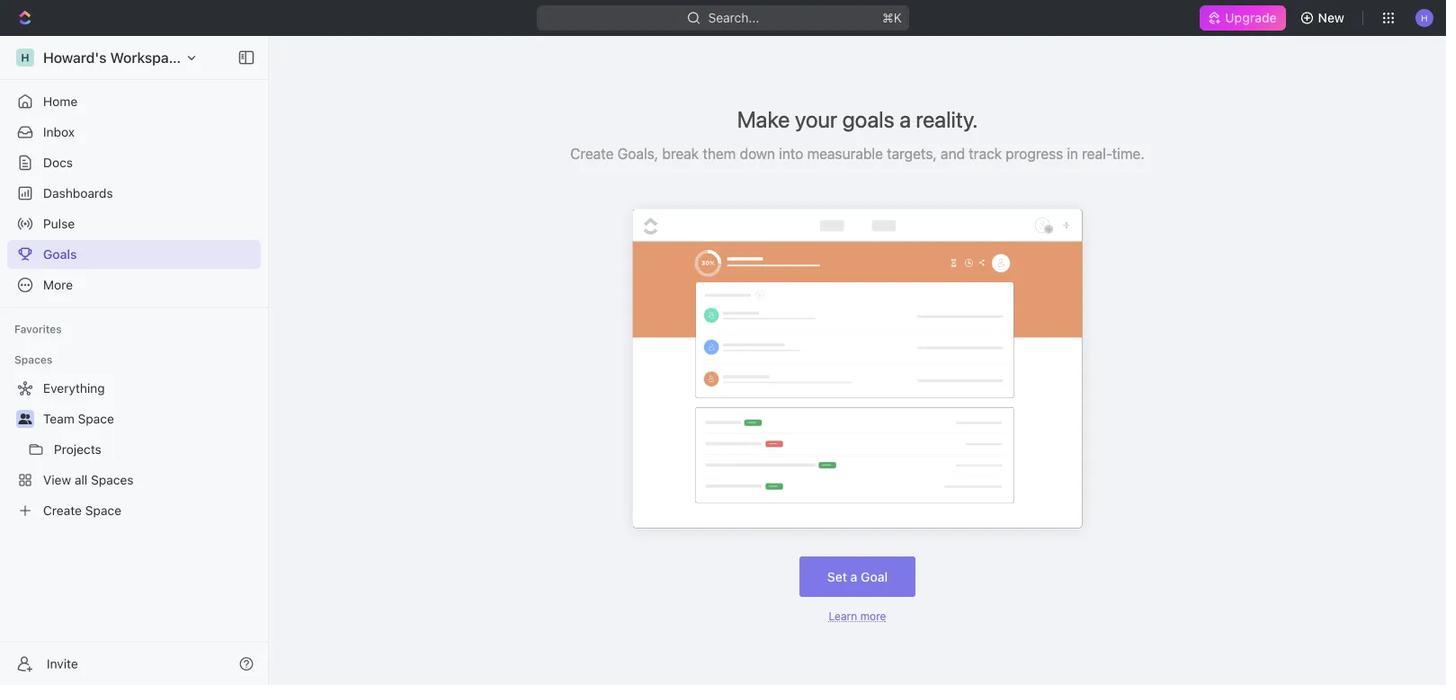 Task type: locate. For each thing, give the bounding box(es) containing it.
1 vertical spatial h
[[21, 51, 29, 64]]

tree containing everything
[[7, 374, 261, 525]]

spaces
[[14, 353, 53, 366], [91, 473, 134, 487]]

create left goals,
[[570, 145, 614, 162]]

goals,
[[618, 145, 659, 162]]

reality.
[[916, 106, 978, 132]]

more
[[43, 277, 73, 292]]

create inside tree
[[43, 503, 82, 518]]

goals
[[842, 106, 895, 132]]

inbox
[[43, 125, 75, 139]]

team space
[[43, 411, 114, 426]]

set a goal
[[827, 569, 888, 584]]

howard's workspace, , element
[[16, 49, 34, 67]]

break
[[662, 145, 699, 162]]

create
[[570, 145, 614, 162], [43, 503, 82, 518]]

space inside create space link
[[85, 503, 121, 518]]

create space
[[43, 503, 121, 518]]

new
[[1318, 10, 1345, 25]]

all
[[75, 473, 87, 487]]

space for team space
[[78, 411, 114, 426]]

upgrade link
[[1200, 5, 1286, 31]]

h
[[1421, 12, 1428, 23], [21, 51, 29, 64]]

1 horizontal spatial h
[[1421, 12, 1428, 23]]

progress
[[1006, 145, 1063, 162]]

space for create space
[[85, 503, 121, 518]]

0 horizontal spatial spaces
[[14, 353, 53, 366]]

0 horizontal spatial h
[[21, 51, 29, 64]]

create down view
[[43, 503, 82, 518]]

0 horizontal spatial create
[[43, 503, 82, 518]]

a
[[900, 106, 911, 132], [851, 569, 858, 584]]

1 vertical spatial spaces
[[91, 473, 134, 487]]

tree
[[7, 374, 261, 525]]

more
[[860, 610, 886, 622]]

howard's
[[43, 49, 107, 66]]

1 vertical spatial a
[[851, 569, 858, 584]]

your
[[795, 106, 837, 132]]

1 horizontal spatial create
[[570, 145, 614, 162]]

sidebar navigation
[[0, 36, 273, 685]]

favorites button
[[7, 318, 69, 340]]

and
[[941, 145, 965, 162]]

1 vertical spatial create
[[43, 503, 82, 518]]

create goals, break them down into measurable targets, and track progress in real-time.
[[570, 145, 1145, 162]]

space
[[78, 411, 114, 426], [85, 503, 121, 518]]

0 vertical spatial create
[[570, 145, 614, 162]]

time.
[[1112, 145, 1145, 162]]

space down "view all spaces"
[[85, 503, 121, 518]]

create space link
[[7, 496, 257, 525]]

docs
[[43, 155, 73, 170]]

a up targets,
[[900, 106, 911, 132]]

0 vertical spatial a
[[900, 106, 911, 132]]

spaces right 'all' on the bottom of page
[[91, 473, 134, 487]]

team space link
[[43, 405, 257, 434]]

more button
[[7, 271, 261, 300]]

1 horizontal spatial spaces
[[91, 473, 134, 487]]

a right the set
[[851, 569, 858, 584]]

into
[[779, 145, 804, 162]]

space up projects
[[78, 411, 114, 426]]

space inside "team space" 'link'
[[78, 411, 114, 426]]

spaces down favorites on the left of the page
[[14, 353, 53, 366]]

learn more
[[829, 610, 886, 622]]

1 vertical spatial space
[[85, 503, 121, 518]]

dashboards
[[43, 186, 113, 201]]

⌘k
[[883, 10, 902, 25]]

0 vertical spatial space
[[78, 411, 114, 426]]

view all spaces
[[43, 473, 134, 487]]

everything link
[[7, 374, 257, 403]]

howard's workspace
[[43, 49, 185, 66]]

invite
[[47, 657, 78, 671]]

user group image
[[18, 414, 32, 425]]

projects link
[[54, 435, 257, 464]]

favorites
[[14, 323, 62, 335]]

0 vertical spatial spaces
[[14, 353, 53, 366]]

0 vertical spatial h
[[1421, 12, 1428, 23]]

h inside "element"
[[21, 51, 29, 64]]



Task type: vqa. For each thing, say whether or not it's contained in the screenshot.
Field
no



Task type: describe. For each thing, give the bounding box(es) containing it.
pulse
[[43, 216, 75, 231]]

goals link
[[7, 240, 261, 269]]

h button
[[1410, 4, 1439, 32]]

projects
[[54, 442, 101, 457]]

1 horizontal spatial a
[[900, 106, 911, 132]]

goal
[[861, 569, 888, 584]]

targets,
[[887, 145, 937, 162]]

set
[[827, 569, 847, 584]]

dashboards link
[[7, 179, 261, 208]]

spaces inside tree
[[91, 473, 134, 487]]

view all spaces link
[[7, 466, 257, 495]]

inbox link
[[7, 118, 261, 147]]

view
[[43, 473, 71, 487]]

in
[[1067, 145, 1078, 162]]

down
[[740, 145, 775, 162]]

goals
[[43, 247, 77, 262]]

0 horizontal spatial a
[[851, 569, 858, 584]]

measurable
[[807, 145, 883, 162]]

tree inside sidebar navigation
[[7, 374, 261, 525]]

create for create goals, break them down into measurable targets, and track progress in real-time.
[[570, 145, 614, 162]]

learn more link
[[829, 610, 886, 622]]

everything
[[43, 381, 105, 396]]

them
[[703, 145, 736, 162]]

upgrade
[[1225, 10, 1277, 25]]

workspace
[[110, 49, 185, 66]]

new button
[[1293, 4, 1355, 32]]

real-
[[1082, 145, 1112, 162]]

learn
[[829, 610, 857, 622]]

create for create space
[[43, 503, 82, 518]]

home
[[43, 94, 78, 109]]

track
[[969, 145, 1002, 162]]

team
[[43, 411, 74, 426]]

make
[[737, 106, 790, 132]]

docs link
[[7, 148, 261, 177]]

home link
[[7, 87, 261, 116]]

pulse link
[[7, 210, 261, 238]]

search...
[[708, 10, 760, 25]]

make your goals a reality.
[[737, 106, 978, 132]]

h inside dropdown button
[[1421, 12, 1428, 23]]



